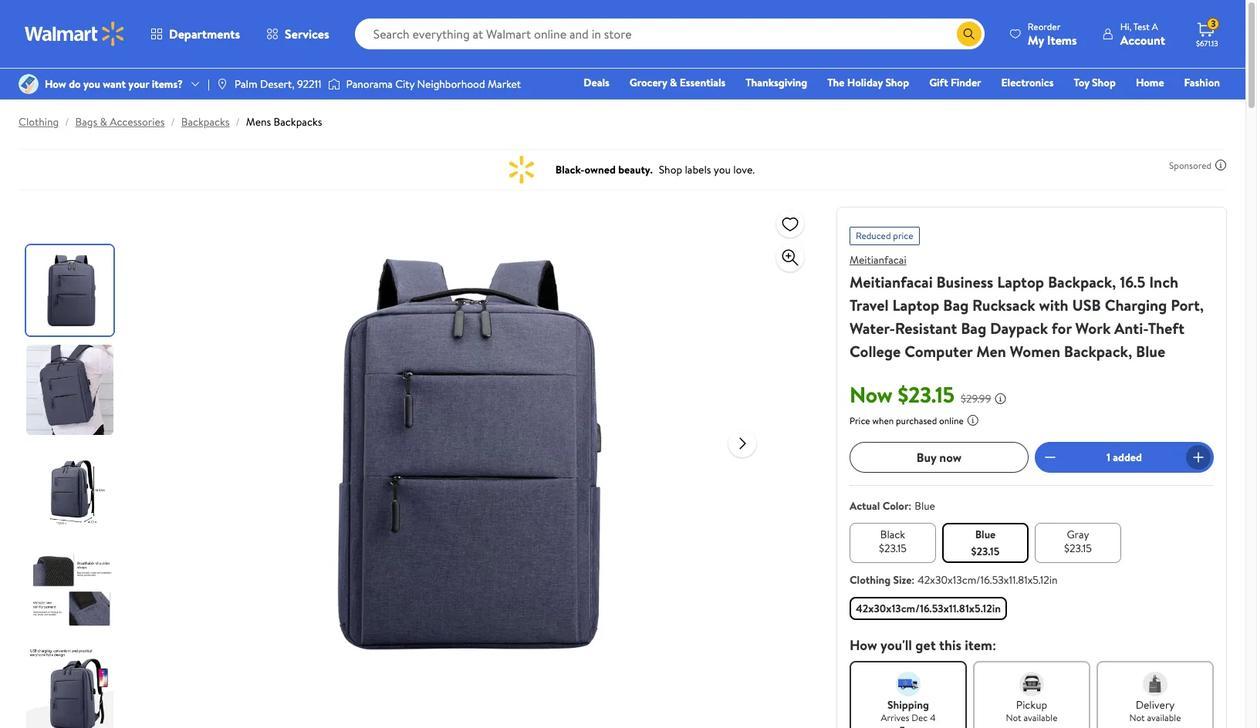 Task type: vqa. For each thing, say whether or not it's contained in the screenshot.
Grocery & Essentials 'Link'
yes



Task type: describe. For each thing, give the bounding box(es) containing it.
buy now button
[[850, 442, 1029, 473]]

desert,
[[260, 76, 295, 92]]

gray $23.15
[[1064, 527, 1092, 556]]

1 vertical spatial backpack,
[[1064, 341, 1132, 362]]

market
[[488, 76, 521, 92]]

meitianfacai business laptop backpack, 16.5 inch travel laptop bag rucksack with usb charging port, water-resistant bag daypack for work anti-theft college computer men women backpack, blue - image 4 of 6 image
[[26, 544, 117, 634]]

meitianfacai business laptop backpack, 16.5 inch travel laptop bag rucksack with usb charging port, water-resistant bag daypack for work anti-theft college computer men women backpack, blue - image 3 of 6 image
[[26, 445, 117, 535]]

toy shop
[[1074, 75, 1116, 90]]

mens backpacks link
[[246, 114, 322, 130]]

services button
[[253, 15, 342, 52]]

dec
[[912, 712, 928, 725]]

palm
[[234, 76, 257, 92]]

how for how you'll get this item:
[[850, 636, 877, 655]]

holiday
[[847, 75, 883, 90]]

resistant
[[895, 318, 957, 339]]

 image for palm
[[216, 78, 228, 90]]

clothing for clothing size : 42x30x13cm/16.53x11.81x5.12in
[[850, 573, 891, 588]]

|
[[208, 76, 210, 92]]

rucksack
[[972, 295, 1035, 316]]

home
[[1136, 75, 1164, 90]]

blue inside blue $23.15
[[975, 527, 996, 543]]

gift finder
[[929, 75, 981, 90]]

the holiday shop
[[828, 75, 909, 90]]

actual color : blue
[[850, 499, 935, 514]]

arrives
[[881, 712, 909, 725]]

for
[[1052, 318, 1072, 339]]

pickup
[[1016, 698, 1047, 713]]

delivery
[[1136, 698, 1175, 713]]

meitianfacai business laptop backpack, 16.5 inch travel laptop bag rucksack with usb charging port, water-resistant bag daypack for work anti-theft college computer men women backpack, blue image
[[223, 207, 717, 701]]

men
[[976, 341, 1006, 362]]

thanksgiving link
[[739, 74, 814, 91]]

inch
[[1149, 272, 1178, 292]]

walmart+ link
[[1167, 96, 1227, 113]]

debit
[[1128, 96, 1154, 112]]

how you'll get this item:
[[850, 636, 996, 655]]

0 vertical spatial 42x30x13cm/16.53x11.81x5.12in
[[918, 573, 1058, 588]]

electronics link
[[994, 74, 1061, 91]]

college
[[850, 341, 901, 362]]

with
[[1039, 295, 1069, 316]]

bags
[[75, 114, 97, 130]]

thanksgiving
[[746, 75, 807, 90]]

want
[[103, 76, 126, 92]]

price when purchased online
[[850, 414, 964, 428]]

2 shop from the left
[[1092, 75, 1116, 90]]

$23.15 for black $23.15
[[879, 541, 907, 556]]

clothing / bags & accessories / backpacks / mens backpacks
[[19, 114, 322, 130]]

1  added
[[1107, 450, 1142, 465]]

computer
[[905, 341, 973, 362]]

1 vertical spatial &
[[100, 114, 107, 130]]

clothing size list
[[847, 594, 1217, 624]]

women
[[1010, 341, 1060, 362]]

reduced
[[856, 229, 891, 242]]

4
[[930, 712, 936, 725]]

shipping arrives dec 4
[[881, 698, 936, 725]]

a
[[1152, 20, 1158, 33]]

meitianfacai business laptop backpack, 16.5 inch travel laptop bag rucksack with usb charging port, water-resistant bag daypack for work anti-theft college computer men women backpack, blue - image 2 of 6 image
[[26, 345, 117, 435]]

: for actual color
[[909, 499, 912, 514]]

hi, test a account
[[1120, 20, 1165, 48]]

walmart image
[[25, 22, 125, 46]]

home link
[[1129, 74, 1171, 91]]

$23.15 for gray $23.15
[[1064, 541, 1092, 556]]

panorama
[[346, 76, 393, 92]]

business
[[937, 272, 994, 292]]

my
[[1028, 31, 1044, 48]]

items
[[1047, 31, 1077, 48]]

grocery & essentials
[[630, 75, 726, 90]]

1
[[1107, 450, 1110, 465]]

this
[[939, 636, 962, 655]]

3 $671.13
[[1196, 17, 1218, 49]]

$23.15 for now $23.15
[[898, 380, 955, 410]]

1 vertical spatial bag
[[961, 318, 986, 339]]

grocery & essentials link
[[623, 74, 733, 91]]

test
[[1134, 20, 1150, 33]]

search icon image
[[963, 28, 975, 40]]

zoom image modal image
[[781, 248, 800, 267]]

registry link
[[1035, 96, 1089, 113]]

1 vertical spatial laptop
[[892, 295, 940, 316]]

travel
[[850, 295, 889, 316]]

online
[[939, 414, 964, 428]]

account
[[1120, 31, 1165, 48]]

panorama city neighborhood market
[[346, 76, 521, 92]]

1 / from the left
[[65, 114, 69, 130]]

0 vertical spatial backpack,
[[1048, 272, 1116, 292]]

essentials
[[680, 75, 726, 90]]

available for delivery
[[1147, 712, 1181, 725]]

accessories
[[110, 114, 165, 130]]

0 horizontal spatial blue
[[915, 499, 935, 514]]

intent image for delivery image
[[1143, 672, 1168, 697]]

services
[[285, 25, 329, 42]]

walmart+
[[1174, 96, 1220, 112]]

how for how do you want your items?
[[45, 76, 66, 92]]

clothing size : 42x30x13cm/16.53x11.81x5.12in
[[850, 573, 1058, 588]]

16.5
[[1120, 272, 1146, 292]]

ad disclaimer and feedback for skylinedisplayad image
[[1215, 159, 1227, 171]]

item:
[[965, 636, 996, 655]]



Task type: locate. For each thing, give the bounding box(es) containing it.
92211
[[297, 76, 321, 92]]

0 vertical spatial :
[[909, 499, 912, 514]]

2 meitianfacai from the top
[[850, 272, 933, 292]]

: for clothing size
[[912, 573, 915, 588]]

gift
[[929, 75, 948, 90]]

one debit link
[[1095, 96, 1161, 113]]

1 horizontal spatial laptop
[[997, 272, 1044, 292]]

reorder
[[1028, 20, 1061, 33]]

meitianfacai down meitianfacai link
[[850, 272, 933, 292]]

actual
[[850, 499, 880, 514]]

backpacks right "mens"
[[274, 114, 322, 130]]

you'll
[[881, 636, 912, 655]]

theft
[[1148, 318, 1185, 339]]

& right bags
[[100, 114, 107, 130]]

toy
[[1074, 75, 1090, 90]]

Search search field
[[355, 19, 985, 49]]

0 horizontal spatial not
[[1006, 712, 1022, 725]]

clothing left size
[[850, 573, 891, 588]]

1 vertical spatial clothing
[[850, 573, 891, 588]]

meitianfacai down reduced
[[850, 252, 907, 268]]

next media item image
[[734, 434, 752, 453]]

meitianfacai meitianfacai business laptop backpack, 16.5 inch travel laptop bag rucksack with usb charging port, water-resistant bag daypack for work anti-theft college computer men women backpack, blue
[[850, 252, 1204, 362]]

1 horizontal spatial &
[[670, 75, 677, 90]]

laptop up resistant in the right top of the page
[[892, 295, 940, 316]]

buy
[[917, 449, 937, 466]]

now
[[939, 449, 962, 466]]

not inside the delivery not available
[[1129, 712, 1145, 725]]

available inside the delivery not available
[[1147, 712, 1181, 725]]

meitianfacai business laptop backpack, 16.5 inch travel laptop bag rucksack with usb charging port, water-resistant bag daypack for work anti-theft college computer men women backpack, blue - image 5 of 6 image
[[26, 644, 117, 729]]

42x30x13cm/16.53x11.81x5.12in
[[918, 573, 1058, 588], [856, 601, 1001, 617]]

&
[[670, 75, 677, 90], [100, 114, 107, 130]]

2 not from the left
[[1129, 712, 1145, 725]]

not down intent image for delivery
[[1129, 712, 1145, 725]]

delivery not available
[[1129, 698, 1181, 725]]

1 vertical spatial blue
[[915, 499, 935, 514]]

0 horizontal spatial shop
[[885, 75, 909, 90]]

available down intent image for delivery
[[1147, 712, 1181, 725]]

1 available from the left
[[1024, 712, 1058, 725]]

how left do
[[45, 76, 66, 92]]

learn more about strikethrough prices image
[[994, 393, 1007, 405]]

available for pickup
[[1024, 712, 1058, 725]]

2 vertical spatial blue
[[975, 527, 996, 543]]

1 vertical spatial meitianfacai
[[850, 272, 933, 292]]

shipping
[[888, 698, 929, 713]]

 image right the |
[[216, 78, 228, 90]]

0 vertical spatial bag
[[943, 295, 969, 316]]

0 horizontal spatial backpacks
[[181, 114, 230, 130]]

$671.13
[[1196, 38, 1218, 49]]

3 / from the left
[[236, 114, 240, 130]]

neighborhood
[[417, 76, 485, 92]]

1 backpacks from the left
[[181, 114, 230, 130]]

sponsored
[[1169, 159, 1212, 172]]

/ left bags
[[65, 114, 69, 130]]

backpack, up usb
[[1048, 272, 1116, 292]]

work
[[1075, 318, 1111, 339]]

how left you'll
[[850, 636, 877, 655]]

increase quantity meitianfacai business laptop backpack, 16.5 inch travel laptop bag rucksack with usb charging port, water-resistant bag daypack for work anti-theft college computer men women backpack, blue, current quantity 1 image
[[1189, 448, 1208, 467]]

bag down the business on the right of the page
[[943, 295, 969, 316]]

1 vertical spatial 42x30x13cm/16.53x11.81x5.12in
[[856, 601, 1001, 617]]

the holiday shop link
[[821, 74, 916, 91]]

your
[[128, 76, 149, 92]]

clothing link
[[19, 114, 59, 130]]

get
[[915, 636, 936, 655]]

shop right holiday
[[885, 75, 909, 90]]

actual color list
[[847, 520, 1217, 566]]

add to favorites list, meitianfacai business laptop backpack, 16.5 inch travel laptop bag rucksack with usb charging port, water-resistant bag daypack for work anti-theft college computer men women backpack, blue image
[[781, 214, 800, 233]]

0 horizontal spatial clothing
[[19, 114, 59, 130]]

1 not from the left
[[1006, 712, 1022, 725]]

city
[[395, 76, 415, 92]]

mens
[[246, 114, 271, 130]]

not for pickup
[[1006, 712, 1022, 725]]

Walmart Site-Wide search field
[[355, 19, 985, 49]]

grocery
[[630, 75, 667, 90]]

1 horizontal spatial available
[[1147, 712, 1181, 725]]

blue down 'theft'
[[1136, 341, 1165, 362]]

bags & accessories link
[[75, 114, 165, 130]]

added
[[1113, 450, 1142, 465]]

0 vertical spatial &
[[670, 75, 677, 90]]

0 horizontal spatial /
[[65, 114, 69, 130]]

$23.15 up purchased
[[898, 380, 955, 410]]

clothing
[[19, 114, 59, 130], [850, 573, 891, 588]]

blue right color
[[915, 499, 935, 514]]

laptop up rucksack
[[997, 272, 1044, 292]]

1 horizontal spatial how
[[850, 636, 877, 655]]

gift finder link
[[922, 74, 988, 91]]

water-
[[850, 318, 895, 339]]

 image
[[328, 76, 340, 92], [216, 78, 228, 90]]

clothing for clothing / bags & accessories / backpacks / mens backpacks
[[19, 114, 59, 130]]

when
[[872, 414, 894, 428]]

meitianfacai link
[[850, 252, 907, 268]]

available down intent image for pickup
[[1024, 712, 1058, 725]]

anti-
[[1114, 318, 1148, 339]]

 image
[[19, 74, 39, 94]]

2 available from the left
[[1147, 712, 1181, 725]]

fashion
[[1184, 75, 1220, 90]]

0 vertical spatial clothing
[[19, 114, 59, 130]]

$23.15 up clothing size : 42x30x13cm/16.53x11.81x5.12in
[[971, 544, 1000, 560]]

registry
[[1042, 96, 1082, 112]]

blue
[[1136, 341, 1165, 362], [915, 499, 935, 514], [975, 527, 996, 543]]

0 horizontal spatial  image
[[216, 78, 228, 90]]

1 horizontal spatial blue
[[975, 527, 996, 543]]

1 horizontal spatial backpacks
[[274, 114, 322, 130]]

42x30x13cm/16.53x11.81x5.12in down blue $23.15
[[918, 573, 1058, 588]]

backpacks down the |
[[181, 114, 230, 130]]

do
[[69, 76, 81, 92]]

1 horizontal spatial  image
[[328, 76, 340, 92]]

not
[[1006, 712, 1022, 725], [1129, 712, 1145, 725]]

intent image for pickup image
[[1019, 672, 1044, 697]]

shop right toy
[[1092, 75, 1116, 90]]

$23.15 for blue $23.15
[[971, 544, 1000, 560]]

: up 42x30x13cm/16.53x11.81x5.12in button
[[912, 573, 915, 588]]

backpacks link
[[181, 114, 230, 130]]

legal information image
[[967, 414, 979, 427]]

1 shop from the left
[[885, 75, 909, 90]]

not down intent image for pickup
[[1006, 712, 1022, 725]]

meitianfacai
[[850, 252, 907, 268], [850, 272, 933, 292]]

buy now
[[917, 449, 962, 466]]

0 vertical spatial laptop
[[997, 272, 1044, 292]]

$23.15 up size
[[879, 541, 907, 556]]

deals
[[584, 75, 610, 90]]

blue $23.15
[[971, 527, 1000, 560]]

price
[[850, 414, 870, 428]]

hi,
[[1120, 20, 1132, 33]]

2 backpacks from the left
[[274, 114, 322, 130]]

meitianfacai business laptop backpack, 16.5 inch travel laptop bag rucksack with usb charging port, water-resistant bag daypack for work anti-theft college computer men women backpack, blue - image 1 of 6 image
[[26, 245, 117, 336]]

usb
[[1072, 295, 1101, 316]]

1 vertical spatial :
[[912, 573, 915, 588]]

/ left "mens"
[[236, 114, 240, 130]]

electronics
[[1001, 75, 1054, 90]]

laptop
[[997, 272, 1044, 292], [892, 295, 940, 316]]

reorder my items
[[1028, 20, 1077, 48]]

not for delivery
[[1129, 712, 1145, 725]]

/ left backpacks link
[[171, 114, 175, 130]]

clothing left bags
[[19, 114, 59, 130]]

available inside the pickup not available
[[1024, 712, 1058, 725]]

& right grocery
[[670, 75, 677, 90]]

42x30x13cm/16.53x11.81x5.12in inside 42x30x13cm/16.53x11.81x5.12in button
[[856, 601, 1001, 617]]

blue inside meitianfacai meitianfacai business laptop backpack, 16.5 inch travel laptop bag rucksack with usb charging port, water-resistant bag daypack for work anti-theft college computer men women backpack, blue
[[1136, 341, 1165, 362]]

0 horizontal spatial laptop
[[892, 295, 940, 316]]

gray
[[1067, 527, 1089, 543]]

one
[[1102, 96, 1125, 112]]

1 horizontal spatial not
[[1129, 712, 1145, 725]]

decrease quantity meitianfacai business laptop backpack, 16.5 inch travel laptop bag rucksack with usb charging port, water-resistant bag daypack for work anti-theft college computer men women backpack, blue, current quantity 1 image
[[1041, 448, 1060, 467]]

0 vertical spatial meitianfacai
[[850, 252, 907, 268]]

2 / from the left
[[171, 114, 175, 130]]

now $23.15
[[850, 380, 955, 410]]

0 vertical spatial how
[[45, 76, 66, 92]]

0 horizontal spatial &
[[100, 114, 107, 130]]

now
[[850, 380, 893, 410]]

daypack
[[990, 318, 1048, 339]]

finder
[[951, 75, 981, 90]]

2 horizontal spatial blue
[[1136, 341, 1165, 362]]

price
[[893, 229, 913, 242]]

1 vertical spatial how
[[850, 636, 877, 655]]

: right actual
[[909, 499, 912, 514]]

$23.15 up the clothing size list
[[1064, 541, 1092, 556]]

0 vertical spatial blue
[[1136, 341, 1165, 362]]

palm desert, 92211
[[234, 76, 321, 92]]

0 horizontal spatial how
[[45, 76, 66, 92]]

intent image for shipping image
[[896, 672, 921, 697]]

 image right 92211
[[328, 76, 340, 92]]

port,
[[1171, 295, 1204, 316]]

size
[[893, 573, 912, 588]]

1 meitianfacai from the top
[[850, 252, 907, 268]]

 image for panorama
[[328, 76, 340, 92]]

1 horizontal spatial /
[[171, 114, 175, 130]]

departments
[[169, 25, 240, 42]]

0 horizontal spatial available
[[1024, 712, 1058, 725]]

bag up men
[[961, 318, 986, 339]]

1 horizontal spatial shop
[[1092, 75, 1116, 90]]

42x30x13cm/16.53x11.81x5.12in up "get"
[[856, 601, 1001, 617]]

reduced price
[[856, 229, 913, 242]]

1 horizontal spatial clothing
[[850, 573, 891, 588]]

blue up clothing size : 42x30x13cm/16.53x11.81x5.12in
[[975, 527, 996, 543]]

fashion registry
[[1042, 75, 1220, 112]]

not inside the pickup not available
[[1006, 712, 1022, 725]]

:
[[909, 499, 912, 514], [912, 573, 915, 588]]

2 horizontal spatial /
[[236, 114, 240, 130]]

backpack, down 'work'
[[1064, 341, 1132, 362]]

42x30x13cm/16.53x11.81x5.12in button
[[850, 597, 1007, 620]]

black
[[880, 527, 905, 543]]



